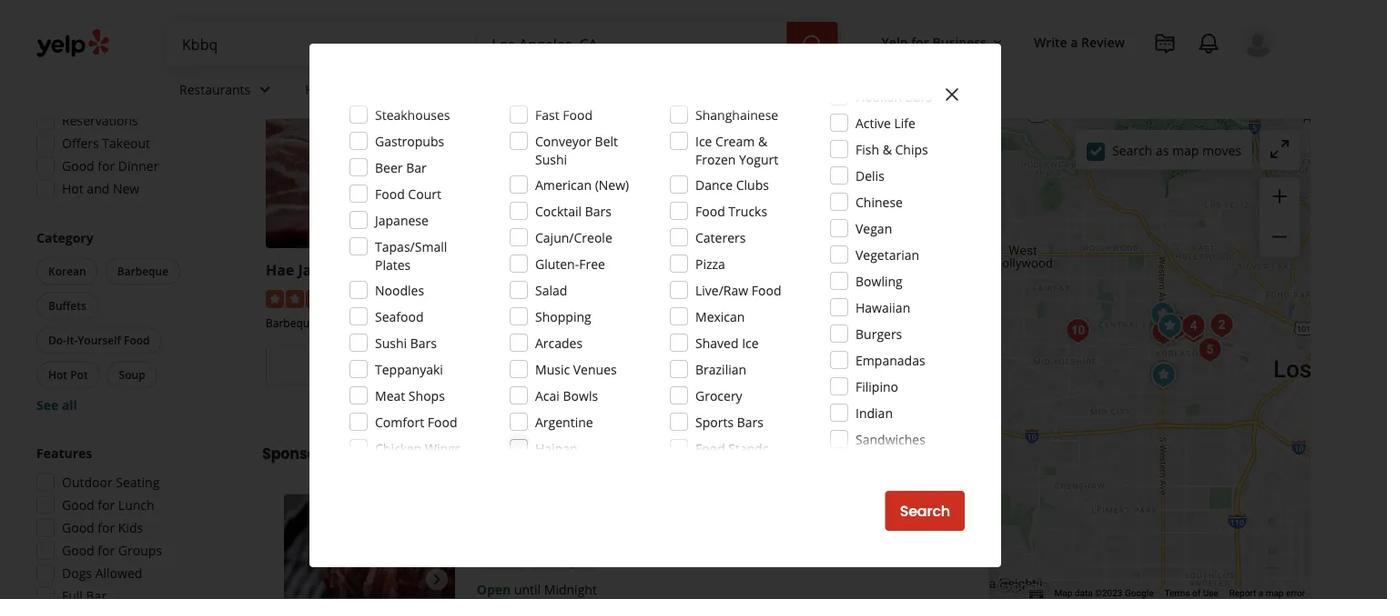 Task type: describe. For each thing, give the bounding box(es) containing it.
report a map error
[[1229, 589, 1305, 600]]

(4.1k
[[625, 290, 653, 307]]

chinese
[[856, 193, 903, 211]]

hae jang chon
[[266, 261, 371, 280]]

user actions element
[[867, 23, 1300, 135]]

noodles
[[375, 282, 424, 299]]

barbeque, for road
[[498, 316, 550, 331]]

1 horizontal spatial midnight
[[544, 582, 597, 599]]

hae jang chon link
[[266, 261, 371, 280]]

keyboard shortcuts image
[[1029, 590, 1044, 599]]

burgers
[[856, 325, 902, 343]]

group containing features
[[31, 445, 226, 600]]

life
[[894, 114, 916, 132]]

0 vertical spatial barbeque button
[[105, 259, 180, 286]]

empanadas
[[856, 352, 925, 369]]

buffets button
[[36, 293, 98, 320]]

a for report
[[1259, 589, 1264, 600]]

koreatown
[[598, 554, 663, 571]]

©2023
[[1095, 589, 1123, 600]]

good for good for dinner
[[62, 158, 94, 175]]

until down korean 'link' in the bottom of the page
[[514, 582, 541, 599]]

dance clubs
[[695, 176, 769, 193]]

prime k bbq image
[[1145, 299, 1182, 335]]

sandwiches
[[856, 431, 926, 448]]

view business for bbq
[[788, 356, 888, 376]]

korean inside 'link'
[[480, 555, 520, 570]]

group containing category
[[33, 229, 226, 415]]

bars for sports bars
[[737, 414, 764, 431]]

takeout
[[102, 135, 150, 152]]

see
[[36, 397, 58, 415]]

search image
[[802, 34, 823, 56]]

wings
[[425, 440, 461, 457]]

1 horizontal spatial korean button
[[477, 553, 523, 571]]

data
[[1075, 589, 1093, 600]]

sponsored results
[[262, 445, 397, 465]]

bar
[[406, 159, 427, 176]]

order
[[569, 356, 609, 376]]

american (new)
[[535, 176, 629, 193]]

food inside button
[[124, 334, 150, 349]]

do-it-yourself food
[[48, 334, 150, 349]]

until midnight for chon
[[352, 386, 435, 404]]

search dialog
[[0, 0, 1387, 600]]

genwa korean bbq mid wilshire image
[[1060, 313, 1096, 350]]

clubs
[[736, 176, 769, 193]]

yogurt
[[739, 151, 779, 168]]

korean down 4.1 star rating image
[[321, 316, 358, 331]]

for for dinner
[[98, 158, 115, 175]]

bbq
[[853, 261, 884, 280]]

use
[[1203, 589, 1219, 600]]

and
[[87, 181, 110, 198]]

order now
[[569, 356, 644, 376]]

korean down '4.6 star rating' image on the right of page
[[785, 316, 822, 331]]

google image
[[994, 576, 1054, 600]]

now
[[613, 356, 644, 376]]

business for hae jang chon
[[362, 356, 425, 376]]

previous image
[[291, 570, 313, 592]]

new
[[113, 181, 140, 198]]

bars for cocktail bars
[[585, 203, 612, 220]]

filipino
[[856, 378, 898, 396]]

hae
[[266, 261, 294, 280]]

notifications image
[[1198, 33, 1220, 55]]

lunch
[[118, 497, 154, 515]]

good for good for lunch
[[62, 497, 94, 515]]

zoom in image
[[1269, 186, 1291, 208]]

until down venues
[[583, 386, 609, 404]]

open until 11:30 pm
[[545, 386, 667, 404]]

mexican
[[695, 308, 745, 325]]

projects image
[[1154, 33, 1176, 55]]

korean down category
[[48, 264, 86, 279]]

midnight for hae jang chon
[[382, 386, 435, 404]]

search for search as map moves
[[1112, 142, 1153, 159]]

review
[[1081, 33, 1125, 50]]

0 vertical spatial korean button
[[36, 259, 98, 286]]

road to seoul - los angeles link
[[498, 261, 696, 280]]

road to seoul - los angeles image
[[1145, 358, 1182, 394]]

as
[[1156, 142, 1169, 159]]

food up the conveyor
[[563, 106, 593, 123]]

to
[[538, 261, 556, 280]]

beer
[[375, 159, 403, 176]]

a for write
[[1071, 33, 1078, 50]]

jjukku jjukku bbq image
[[1175, 313, 1212, 350]]

error
[[1286, 589, 1305, 600]]

(4.1k reviews)
[[625, 290, 705, 307]]

pizza
[[695, 255, 725, 273]]

offers takeout
[[62, 135, 150, 152]]

4.6
[[835, 290, 853, 307]]

sports bars
[[695, 414, 764, 431]]

see all button
[[36, 397, 77, 415]]

dogs
[[62, 566, 92, 583]]

close image
[[941, 84, 963, 106]]

food down dance
[[695, 203, 725, 220]]

barbeque, korean for jang
[[266, 316, 358, 331]]

pot
[[70, 368, 88, 383]]

good for good for kids
[[62, 520, 94, 538]]

food up wings
[[428, 414, 457, 431]]

all
[[62, 397, 77, 415]]

shaved ice
[[695, 335, 759, 352]]

gluten-free
[[535, 255, 605, 273]]

sushi inside conveyor belt sushi
[[535, 151, 567, 168]]

ice cream & frozen yogurt
[[695, 132, 779, 168]]

acai bowls
[[535, 387, 598, 405]]

view for jang
[[324, 356, 358, 376]]

fish
[[856, 141, 879, 158]]

barbeque, for hae
[[266, 316, 318, 331]]

cocktail
[[535, 203, 582, 220]]

search button
[[885, 492, 965, 532]]

korean up 4.6
[[797, 261, 849, 280]]

hot for hot and new
[[62, 181, 84, 198]]

hot for hot pot
[[48, 368, 67, 383]]

allowed
[[95, 566, 142, 583]]

do-
[[48, 334, 66, 349]]

business inside button
[[933, 33, 987, 50]]

beer bar
[[375, 159, 427, 176]]

music
[[535, 361, 570, 378]]

0 vertical spatial pm
[[157, 67, 176, 84]]

good for kids
[[62, 520, 143, 538]]

delis
[[856, 167, 885, 184]]

live/raw
[[695, 282, 748, 299]]

reviews) for songhak korean bbq
[[885, 290, 934, 307]]

(5.7k
[[393, 290, 421, 307]]

map region
[[952, 27, 1387, 600]]

songhak korean bbq link
[[729, 261, 884, 280]]

comfort
[[375, 414, 424, 431]]

see all
[[36, 397, 77, 415]]

view business link for chon
[[266, 346, 483, 386]]

live/raw food
[[695, 282, 781, 299]]

barbeque, korean for to
[[498, 316, 590, 331]]

for for kids
[[98, 520, 115, 538]]

conveyor
[[535, 132, 592, 150]]

report
[[1229, 589, 1256, 600]]

1 horizontal spatial &
[[883, 141, 892, 158]]

ice inside the ice cream & frozen yogurt
[[695, 132, 712, 150]]

1 horizontal spatial pm
[[648, 386, 667, 404]]

gastropubs
[[375, 132, 444, 150]]

restaurants link
[[165, 66, 291, 118]]

good for lunch
[[62, 497, 154, 515]]

los
[[611, 261, 636, 280]]

for for business
[[911, 33, 929, 50]]

outdoor
[[62, 475, 113, 492]]

3.9 star rating image
[[498, 291, 596, 309]]



Task type: locate. For each thing, give the bounding box(es) containing it.
4 good from the top
[[62, 543, 94, 560]]

pm right 11:30
[[648, 386, 667, 404]]

1 horizontal spatial sushi
[[535, 151, 567, 168]]

open down korean 'link' in the bottom of the page
[[477, 582, 511, 599]]

dance
[[695, 176, 733, 193]]

2 view from the left
[[788, 356, 822, 376]]

ahgassi gopchang image
[[1158, 309, 1195, 346]]

0 horizontal spatial view
[[324, 356, 358, 376]]

good for good for groups
[[62, 543, 94, 560]]

groups
[[118, 543, 162, 560]]

steakhouses
[[375, 106, 450, 123]]

1 horizontal spatial search
[[1112, 142, 1153, 159]]

0 horizontal spatial barbeque button
[[105, 259, 180, 286]]

1 horizontal spatial a
[[1259, 589, 1264, 600]]

search down sandwiches
[[900, 502, 950, 522]]

barbeque button up yourself
[[105, 259, 180, 286]]

1 horizontal spatial barbeque, korean
[[498, 316, 590, 331]]

order now link
[[498, 346, 715, 386]]

good down offers
[[62, 158, 94, 175]]

korean up "arcades"
[[553, 316, 590, 331]]

chicken
[[375, 440, 422, 457]]

reviews) right (397
[[885, 290, 934, 307]]

view
[[324, 356, 358, 376], [788, 356, 822, 376]]

yelp for business
[[882, 33, 987, 50]]

bars for sushi bars
[[410, 335, 437, 352]]

hae jang chon image
[[1152, 309, 1188, 345], [1152, 309, 1188, 345], [284, 495, 455, 600]]

fast food
[[535, 106, 593, 123]]

meat shops
[[375, 387, 445, 405]]

view business
[[324, 356, 425, 376], [788, 356, 888, 376]]

ice up frozen
[[695, 132, 712, 150]]

cajun/creole
[[535, 229, 612, 246]]

search left as
[[1112, 142, 1153, 159]]

1 horizontal spatial map
[[1266, 589, 1284, 600]]

salad
[[535, 282, 567, 299]]

songhak korean bbq
[[729, 261, 884, 280]]

barbeque, korean for korean
[[729, 316, 822, 331]]

1 vertical spatial search
[[900, 502, 950, 522]]

restaurants
[[179, 81, 251, 98]]

reviews) down angeles
[[656, 290, 705, 307]]

shops
[[409, 387, 445, 405]]

search for search
[[900, 502, 950, 522]]

2 reviews) from the left
[[656, 290, 705, 307]]

food up 'soup'
[[124, 334, 150, 349]]

1 view business link from the left
[[266, 346, 483, 386]]

1 good from the top
[[62, 158, 94, 175]]

0 horizontal spatial reviews)
[[424, 290, 473, 307]]

2 horizontal spatial business
[[933, 33, 987, 50]]

business up the "filipino"
[[826, 356, 888, 376]]

shaved
[[695, 335, 739, 352]]

0 horizontal spatial until midnight
[[352, 386, 435, 404]]

0 horizontal spatial barbeque, korean
[[266, 316, 358, 331]]

for for lunch
[[98, 497, 115, 515]]

home services
[[305, 81, 393, 98]]

view down '4.6 star rating' image on the right of page
[[788, 356, 822, 376]]

korean up open until midnight
[[480, 555, 520, 570]]

map for error
[[1266, 589, 1284, 600]]

map for moves
[[1172, 142, 1199, 159]]

until
[[352, 386, 378, 404], [583, 386, 609, 404], [815, 386, 842, 404], [514, 582, 541, 599]]

None search field
[[167, 22, 842, 66]]

barbeque, down 3.9 star rating 'image'
[[498, 316, 550, 331]]

bars up teppanyaki
[[410, 335, 437, 352]]

for inside button
[[911, 33, 929, 50]]

bars for hookah bars
[[905, 88, 932, 105]]

2 view business from the left
[[788, 356, 888, 376]]

2 barbeque, from the left
[[498, 316, 550, 331]]

bowling
[[856, 273, 903, 290]]

road
[[498, 261, 534, 280]]

1 horizontal spatial view business link
[[729, 346, 947, 386]]

open for open until 11:30 pm
[[545, 386, 579, 404]]

dogs allowed
[[62, 566, 142, 583]]

24 chevron down v2 image
[[254, 79, 276, 101]]

(397
[[856, 290, 882, 307]]

argentine
[[535, 414, 593, 431]]

ice
[[695, 132, 712, 150], [742, 335, 759, 352]]

food down beer
[[375, 185, 405, 203]]

home services link
[[291, 66, 433, 118]]

terms of use link
[[1165, 589, 1219, 600]]

4.6 star rating image
[[729, 291, 828, 309]]

belt
[[595, 132, 618, 150]]

pm right 4:24
[[157, 67, 176, 84]]

baekjeong - los angeles image
[[1175, 309, 1212, 345]]

hanu korean bbq image
[[1204, 308, 1240, 344]]

next image
[[426, 570, 448, 592]]

zoom out image
[[1269, 226, 1291, 248]]

barbeque, down '4.6 star rating' image on the right of page
[[729, 316, 782, 331]]

4:24
[[128, 67, 154, 84]]

0 horizontal spatial barbeque
[[117, 264, 169, 279]]

hot inside button
[[48, 368, 67, 383]]

0 vertical spatial barbeque
[[117, 264, 169, 279]]

map data ©2023 google
[[1055, 589, 1154, 600]]

0 horizontal spatial search
[[900, 502, 950, 522]]

food down songhak
[[752, 282, 781, 299]]

hainan
[[535, 440, 578, 457]]

barbeque button up open until midnight
[[531, 553, 591, 571]]

1 barbeque, from the left
[[266, 316, 318, 331]]

view for korean
[[788, 356, 822, 376]]

trucks
[[729, 203, 767, 220]]

conveyor belt sushi
[[535, 132, 618, 168]]

map
[[1055, 589, 1073, 600]]

gluten-
[[535, 255, 579, 273]]

4.6 (397 reviews)
[[835, 290, 934, 307]]

group
[[31, 37, 226, 204], [1260, 178, 1300, 258], [33, 229, 226, 415], [31, 445, 226, 600]]

barbeque link
[[531, 553, 591, 571]]

angeles
[[639, 261, 696, 280]]

& right fish
[[883, 141, 892, 158]]

1 horizontal spatial view
[[788, 356, 822, 376]]

1 horizontal spatial barbeque,
[[498, 316, 550, 331]]

0 horizontal spatial midnight
[[382, 386, 435, 404]]

1 reviews) from the left
[[424, 290, 473, 307]]

write a review
[[1034, 33, 1125, 50]]

open down music
[[545, 386, 579, 404]]

barbeque, for songhak
[[729, 316, 782, 331]]

until up comfort
[[352, 386, 378, 404]]

reviews) for hae jang chon
[[424, 290, 473, 307]]

vegan
[[856, 220, 892, 237]]

korean button down category
[[36, 259, 98, 286]]

0 horizontal spatial view business link
[[266, 346, 483, 386]]

2 good from the top
[[62, 497, 94, 515]]

tapas/small
[[375, 238, 447, 255]]

16 info v2 image
[[401, 447, 416, 462]]

1 vertical spatial a
[[1259, 589, 1264, 600]]

view business for chon
[[324, 356, 425, 376]]

barbeque up yourself
[[117, 264, 169, 279]]

until midnight up comfort
[[352, 386, 435, 404]]

0 vertical spatial map
[[1172, 142, 1199, 159]]

1 horizontal spatial ice
[[742, 335, 759, 352]]

expand map image
[[1269, 138, 1291, 160]]

1 horizontal spatial barbeque button
[[531, 553, 591, 571]]

group containing suggested
[[31, 37, 226, 204]]

indian
[[856, 405, 893, 422]]

3 good from the top
[[62, 520, 94, 538]]

1 vertical spatial pm
[[648, 386, 667, 404]]

meat
[[375, 387, 405, 405]]

sushi bars
[[375, 335, 437, 352]]

category
[[36, 230, 93, 247]]

view business link up meat
[[266, 346, 483, 386]]

barbeque button
[[105, 259, 180, 286], [531, 553, 591, 571]]

jang
[[298, 261, 330, 280]]

0 horizontal spatial a
[[1071, 33, 1078, 50]]

1 vertical spatial map
[[1266, 589, 1284, 600]]

3 barbeque, from the left
[[729, 316, 782, 331]]

3 reviews) from the left
[[885, 290, 934, 307]]

1 horizontal spatial business
[[826, 356, 888, 376]]

court
[[408, 185, 441, 203]]

1 vertical spatial barbeque button
[[531, 553, 591, 571]]

road to seoul - los angeles image
[[1145, 358, 1182, 394]]

0 horizontal spatial pm
[[157, 67, 176, 84]]

0 vertical spatial ice
[[695, 132, 712, 150]]

2 horizontal spatial reviews)
[[885, 290, 934, 307]]

search as map moves
[[1112, 142, 1242, 159]]

view business up meat
[[324, 356, 425, 376]]

2 until midnight from the left
[[815, 386, 898, 404]]

results
[[344, 445, 397, 465]]

terms
[[1165, 589, 1190, 600]]

seoul
[[559, 261, 599, 280]]

& up yogurt
[[758, 132, 767, 150]]

sushi down seafood
[[375, 335, 407, 352]]

0 vertical spatial sushi
[[535, 151, 567, 168]]

for for groups
[[98, 543, 115, 560]]

for down good for kids
[[98, 543, 115, 560]]

shanghainese
[[695, 106, 778, 123]]

business categories element
[[165, 66, 1274, 118]]

1 horizontal spatial open
[[545, 386, 579, 404]]

0 vertical spatial search
[[1112, 142, 1153, 159]]

barbeque, down 4.1 star rating image
[[266, 316, 318, 331]]

business down sushi bars
[[362, 356, 425, 376]]

3 barbeque, korean from the left
[[729, 316, 822, 331]]

food court
[[375, 185, 441, 203]]

sushi down the conveyor
[[535, 151, 567, 168]]

hookah
[[856, 88, 902, 105]]

tapas/small plates
[[375, 238, 447, 274]]

a right 'write' at the top of the page
[[1071, 33, 1078, 50]]

until midnight up indian
[[815, 386, 898, 404]]

korean button up open until midnight
[[477, 553, 523, 571]]

business for songhak korean bbq
[[826, 356, 888, 376]]

hot left and
[[62, 181, 84, 198]]

map left error
[[1266, 589, 1284, 600]]

1 vertical spatial barbeque
[[534, 555, 587, 570]]

vegetarian
[[856, 246, 919, 264]]

slideshow element
[[284, 495, 455, 600]]

midnight for songhak korean bbq
[[845, 386, 898, 404]]

until midnight for bbq
[[815, 386, 898, 404]]

until midnight
[[352, 386, 435, 404], [815, 386, 898, 404]]

sushi
[[535, 151, 567, 168], [375, 335, 407, 352]]

2 horizontal spatial barbeque, korean
[[729, 316, 822, 331]]

16 chevron down v2 image
[[990, 35, 1005, 50]]

& inside the ice cream & frozen yogurt
[[758, 132, 767, 150]]

2 horizontal spatial midnight
[[845, 386, 898, 404]]

0 vertical spatial a
[[1071, 33, 1078, 50]]

fish & chips
[[856, 141, 928, 158]]

midnight down teppanyaki
[[382, 386, 435, 404]]

good up dogs
[[62, 543, 94, 560]]

chicken wings
[[375, 440, 461, 457]]

1 horizontal spatial reviews)
[[656, 290, 705, 307]]

view left teppanyaki
[[324, 356, 358, 376]]

search inside button
[[900, 502, 950, 522]]

barbeque, korean down '4.6 star rating' image on the right of page
[[729, 316, 822, 331]]

write
[[1034, 33, 1067, 50]]

do-it-yourself food button
[[36, 328, 162, 355]]

food
[[563, 106, 593, 123], [375, 185, 405, 203], [695, 203, 725, 220], [752, 282, 781, 299], [124, 334, 150, 349], [428, 414, 457, 431], [695, 440, 725, 457]]

good down outdoor
[[62, 497, 94, 515]]

0 horizontal spatial korean button
[[36, 259, 98, 286]]

0 horizontal spatial ice
[[695, 132, 712, 150]]

2 horizontal spatial barbeque,
[[729, 316, 782, 331]]

0 horizontal spatial business
[[362, 356, 425, 376]]

1 view from the left
[[324, 356, 358, 376]]

ice right the shaved
[[742, 335, 759, 352]]

map right as
[[1172, 142, 1199, 159]]

music venues
[[535, 361, 617, 378]]

teppanyaki
[[375, 361, 443, 378]]

for down good for lunch on the left bottom of the page
[[98, 520, 115, 538]]

2 view business link from the left
[[729, 346, 947, 386]]

midnight up indian
[[845, 386, 898, 404]]

1 horizontal spatial until midnight
[[815, 386, 898, 404]]

bars up stands
[[737, 414, 764, 431]]

1 vertical spatial korean button
[[477, 553, 523, 571]]

1 horizontal spatial barbeque
[[534, 555, 587, 570]]

barbeque up open until midnight
[[534, 555, 587, 570]]

0 horizontal spatial open
[[477, 582, 511, 599]]

view business link down burgers
[[729, 346, 947, 386]]

hot left pot
[[48, 368, 67, 383]]

1 horizontal spatial view business
[[788, 356, 888, 376]]

food down sports
[[695, 440, 725, 457]]

0 horizontal spatial &
[[758, 132, 767, 150]]

0 horizontal spatial view business
[[324, 356, 425, 376]]

view business up the "filipino"
[[788, 356, 888, 376]]

reviews) right (5.7k in the left of the page
[[424, 290, 473, 307]]

4.1 star rating image
[[266, 291, 364, 309]]

songhak korean bbq image
[[1145, 297, 1181, 333]]

1 vertical spatial sushi
[[375, 335, 407, 352]]

bars up life at the top right of page
[[905, 88, 932, 105]]

good down good for lunch on the left bottom of the page
[[62, 520, 94, 538]]

hot pot button
[[36, 362, 100, 390]]

0 vertical spatial open
[[545, 386, 579, 404]]

4.1 (5.7k reviews)
[[371, 290, 473, 307]]

1 vertical spatial hot
[[48, 368, 67, 383]]

0 horizontal spatial map
[[1172, 142, 1199, 159]]

road to seoul - los angeles
[[498, 261, 696, 280]]

4.1
[[371, 290, 389, 307]]

1 view business from the left
[[324, 356, 425, 376]]

for right yelp
[[911, 33, 929, 50]]

grocery
[[695, 387, 742, 405]]

0 horizontal spatial sushi
[[375, 335, 407, 352]]

of
[[1192, 589, 1201, 600]]

1 barbeque, korean from the left
[[266, 316, 358, 331]]

fast
[[535, 106, 559, 123]]

2 barbeque, korean from the left
[[498, 316, 590, 331]]

songhak
[[729, 261, 793, 280]]

barbeque, korean down 3.9 star rating 'image'
[[498, 316, 590, 331]]

chips
[[895, 141, 928, 158]]

barbeque, korean down 4.1 star rating image
[[266, 316, 358, 331]]

midnight down barbeque link
[[544, 582, 597, 599]]

for down offers takeout
[[98, 158, 115, 175]]

midnight
[[382, 386, 435, 404], [845, 386, 898, 404], [544, 582, 597, 599]]

bars down (new)
[[585, 203, 612, 220]]

a right report
[[1259, 589, 1264, 600]]

dinner
[[118, 158, 159, 175]]

until left the "filipino"
[[815, 386, 842, 404]]

1 vertical spatial open
[[477, 582, 511, 599]]

1 until midnight from the left
[[352, 386, 435, 404]]

soowon galbi kbbq restaurant image
[[1192, 332, 1228, 369]]

comfort food
[[375, 414, 457, 431]]

yelp for business button
[[874, 25, 1012, 58]]

view business link for bbq
[[729, 346, 947, 386]]

open for open until midnight
[[477, 582, 511, 599]]

business left 16 chevron down v2 image
[[933, 33, 987, 50]]

1 vertical spatial ice
[[742, 335, 759, 352]]

king chang - la image
[[1158, 309, 1195, 346]]

for up good for kids
[[98, 497, 115, 515]]

0 horizontal spatial barbeque,
[[266, 316, 318, 331]]

gangnam station korean bbq image
[[1145, 315, 1182, 351], [1145, 315, 1182, 351]]

a
[[1071, 33, 1078, 50], [1259, 589, 1264, 600]]

0 vertical spatial hot
[[62, 181, 84, 198]]



Task type: vqa. For each thing, say whether or not it's contained in the screenshot.


